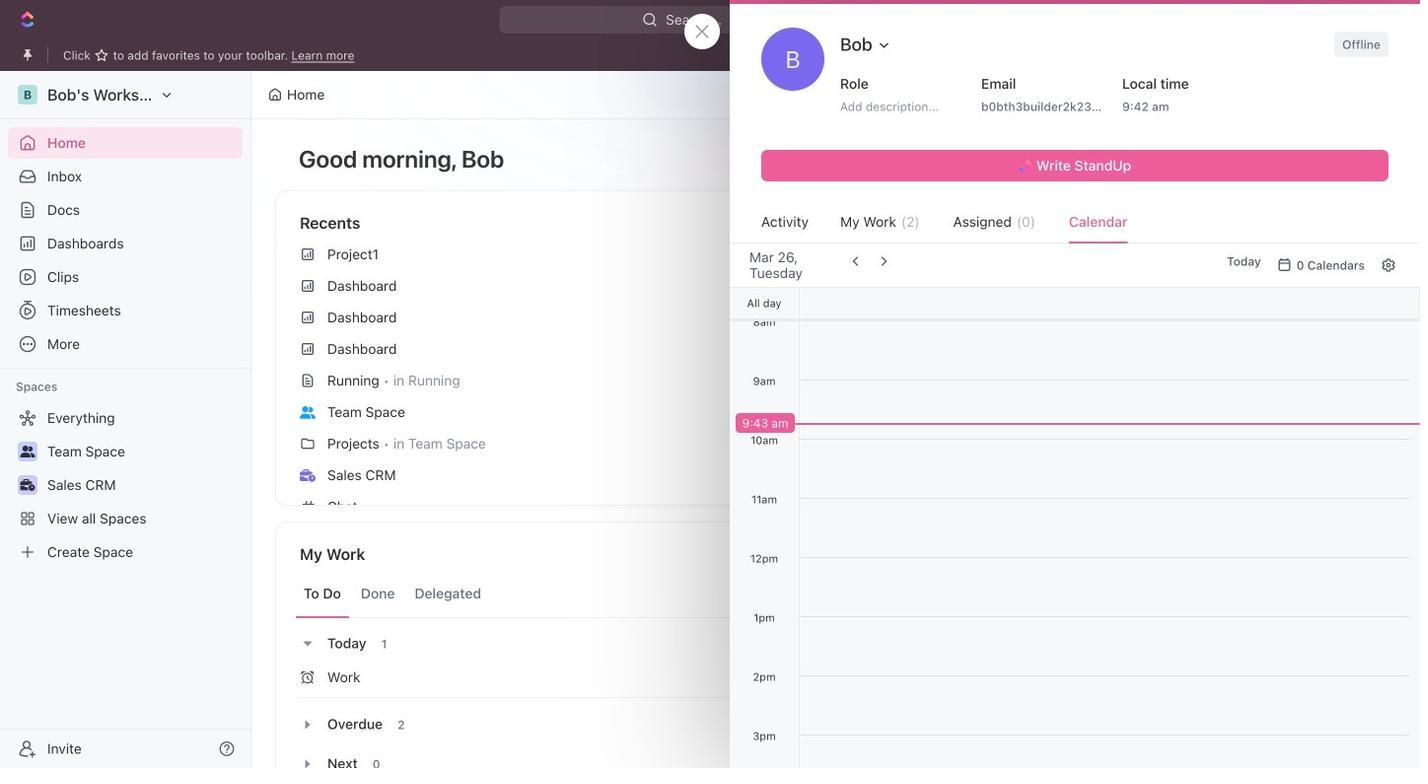 Task type: locate. For each thing, give the bounding box(es) containing it.
user group image
[[20, 446, 35, 458]]

tab list
[[296, 570, 808, 619]]

sidebar navigation
[[0, 71, 256, 769]]

tree
[[8, 403, 243, 568]]

business time image
[[20, 479, 35, 491]]

business time image
[[300, 469, 316, 482]]

tree inside sidebar navigation
[[8, 403, 243, 568]]

bob's workspace, , element
[[18, 85, 37, 105]]



Task type: describe. For each thing, give the bounding box(es) containing it.
user group image
[[300, 406, 316, 419]]



Task type: vqa. For each thing, say whether or not it's contained in the screenshot.
the right USER GROUP Icon
yes



